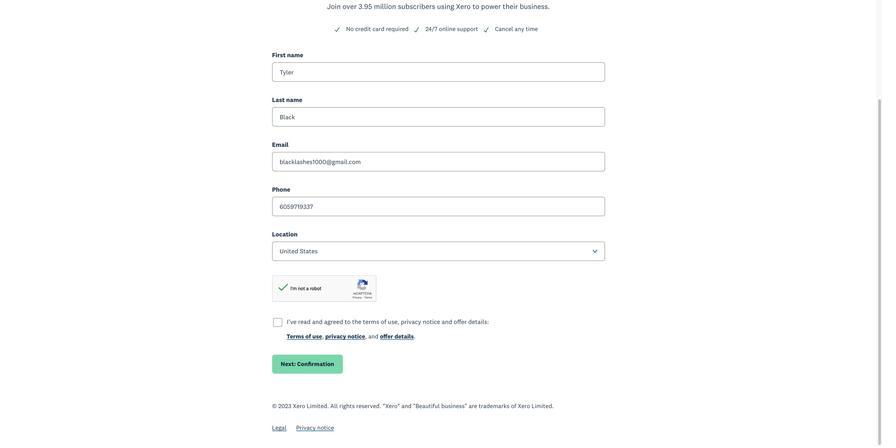 Task type: describe. For each thing, give the bounding box(es) containing it.
no credit card required
[[346, 25, 409, 33]]

their
[[503, 2, 518, 11]]

24/7 online support
[[426, 25, 478, 33]]

first name
[[272, 51, 303, 59]]

included image
[[414, 27, 420, 33]]

united
[[280, 247, 298, 255]]

0 vertical spatial offer
[[454, 318, 467, 326]]

reserved.
[[357, 402, 382, 410]]

i've read and agreed to the terms of use, privacy notice and offer details:
[[287, 318, 489, 326]]

rights
[[340, 402, 355, 410]]

0 vertical spatial notice
[[423, 318, 440, 326]]

cancel
[[495, 25, 514, 33]]

"xero"
[[383, 402, 400, 410]]

© 2023 xero limited. all rights reserved. "xero" and "beautiful business" are trademarks of xero limited.
[[272, 402, 554, 410]]

3.95
[[359, 2, 372, 11]]

million
[[374, 2, 396, 11]]

business"
[[442, 402, 468, 410]]

0 horizontal spatial xero
[[293, 402, 305, 410]]

credit
[[356, 25, 371, 33]]

Email email field
[[272, 152, 605, 171]]

Phone text field
[[272, 197, 605, 216]]

last name
[[272, 96, 303, 104]]

1 horizontal spatial of
[[381, 318, 387, 326]]

over
[[343, 2, 357, 11]]

included image for cancel any time
[[483, 27, 490, 33]]

confirmation
[[297, 360, 334, 368]]

business.
[[520, 2, 550, 11]]

1 , from the left
[[322, 333, 324, 340]]

support
[[457, 25, 478, 33]]

privacy
[[296, 424, 316, 432]]

last
[[272, 96, 285, 104]]

2023
[[278, 402, 292, 410]]

"beautiful
[[413, 402, 440, 410]]

terms of use link
[[287, 333, 322, 342]]

1 horizontal spatial xero
[[456, 2, 471, 11]]

included image for no credit card required
[[334, 27, 341, 33]]

i've
[[287, 318, 297, 326]]

required
[[386, 25, 409, 33]]

legal link
[[272, 424, 287, 433]]

subscribers
[[398, 2, 436, 11]]

email
[[272, 141, 289, 149]]

details:
[[469, 318, 489, 326]]

0 horizontal spatial privacy
[[326, 333, 346, 340]]

2 vertical spatial notice
[[317, 424, 334, 432]]

time
[[526, 25, 538, 33]]



Task type: vqa. For each thing, say whether or not it's contained in the screenshot.
Join
yes



Task type: locate. For each thing, give the bounding box(es) containing it.
0 horizontal spatial to
[[345, 318, 351, 326]]

1 vertical spatial of
[[306, 333, 311, 340]]

the
[[352, 318, 362, 326]]

join
[[327, 2, 341, 11]]

and down terms on the bottom left of page
[[369, 333, 379, 340]]

location
[[272, 230, 298, 238]]

online
[[439, 25, 456, 33]]

privacy
[[401, 318, 421, 326], [326, 333, 346, 340]]

,
[[322, 333, 324, 340], [365, 333, 367, 340]]

offer left details:
[[454, 318, 467, 326]]

use
[[313, 333, 322, 340]]

1 vertical spatial notice
[[348, 333, 365, 340]]

and right read
[[312, 318, 323, 326]]

of right trademarks
[[511, 402, 517, 410]]

privacy up .
[[401, 318, 421, 326]]

use,
[[388, 318, 400, 326]]

1 horizontal spatial ,
[[365, 333, 367, 340]]

privacy down agreed
[[326, 333, 346, 340]]

first
[[272, 51, 286, 59]]

1 limited. from the left
[[307, 402, 329, 410]]

1 horizontal spatial offer
[[454, 318, 467, 326]]

phone
[[272, 186, 290, 193]]

0 horizontal spatial of
[[306, 333, 311, 340]]

of
[[381, 318, 387, 326], [306, 333, 311, 340], [511, 402, 517, 410]]

0 horizontal spatial ,
[[322, 333, 324, 340]]

any
[[515, 25, 525, 33]]

terms
[[287, 333, 304, 340]]

1 horizontal spatial limited.
[[532, 402, 554, 410]]

name right last
[[286, 96, 303, 104]]

of left the use,
[[381, 318, 387, 326]]

privacy notice link
[[296, 424, 334, 433]]

offer details link
[[380, 333, 414, 342]]

First name text field
[[272, 62, 605, 82]]

2 vertical spatial of
[[511, 402, 517, 410]]

terms of use , privacy notice , and offer details .
[[287, 333, 416, 340]]

and right "xero"
[[402, 402, 412, 410]]

2 horizontal spatial notice
[[423, 318, 440, 326]]

next:
[[281, 360, 296, 368]]

included image
[[334, 27, 341, 33], [483, 27, 490, 33]]

xero
[[456, 2, 471, 11], [293, 402, 305, 410], [518, 402, 530, 410]]

Last name text field
[[272, 107, 605, 127]]

offer
[[454, 318, 467, 326], [380, 333, 393, 340]]

no
[[346, 25, 354, 33]]

name for first name
[[287, 51, 303, 59]]

notice
[[423, 318, 440, 326], [348, 333, 365, 340], [317, 424, 334, 432]]

agreed
[[324, 318, 343, 326]]

trademarks
[[479, 402, 510, 410]]

are
[[469, 402, 478, 410]]

, left privacy notice link
[[322, 333, 324, 340]]

0 horizontal spatial limited.
[[307, 402, 329, 410]]

to left power
[[473, 2, 480, 11]]

1 horizontal spatial to
[[473, 2, 480, 11]]

xero right 2023 on the bottom left of the page
[[293, 402, 305, 410]]

1 vertical spatial name
[[286, 96, 303, 104]]

limited.
[[307, 402, 329, 410], [532, 402, 554, 410]]

name right first
[[287, 51, 303, 59]]

xero right using
[[456, 2, 471, 11]]

join over 3.95 million subscribers using xero to power their business.
[[327, 2, 550, 11]]

included image left no
[[334, 27, 341, 33]]

card
[[373, 25, 385, 33]]

0 horizontal spatial offer
[[380, 333, 393, 340]]

0 vertical spatial name
[[287, 51, 303, 59]]

.
[[414, 333, 416, 340]]

1 included image from the left
[[334, 27, 341, 33]]

of left "use"
[[306, 333, 311, 340]]

2 horizontal spatial xero
[[518, 402, 530, 410]]

terms
[[363, 318, 379, 326]]

1 horizontal spatial notice
[[348, 333, 365, 340]]

states
[[300, 247, 318, 255]]

, down terms on the bottom left of page
[[365, 333, 367, 340]]

2 limited. from the left
[[532, 402, 554, 410]]

legal
[[272, 424, 287, 432]]

2 included image from the left
[[483, 27, 490, 33]]

0 vertical spatial to
[[473, 2, 480, 11]]

next: confirmation
[[281, 360, 334, 368]]

privacy notice link
[[326, 333, 365, 342]]

name
[[287, 51, 303, 59], [286, 96, 303, 104]]

next: confirmation button
[[272, 355, 343, 374]]

1 vertical spatial privacy
[[326, 333, 346, 340]]

0 vertical spatial of
[[381, 318, 387, 326]]

power
[[481, 2, 501, 11]]

details
[[395, 333, 414, 340]]

and left details:
[[442, 318, 452, 326]]

to left the on the left bottom of page
[[345, 318, 351, 326]]

cancel any time
[[495, 25, 538, 33]]

1 vertical spatial to
[[345, 318, 351, 326]]

©
[[272, 402, 277, 410]]

offer down i've read and agreed to the terms of use, privacy notice and offer details:
[[380, 333, 393, 340]]

xero right trademarks
[[518, 402, 530, 410]]

1 vertical spatial offer
[[380, 333, 393, 340]]

2 horizontal spatial of
[[511, 402, 517, 410]]

1 horizontal spatial privacy
[[401, 318, 421, 326]]

using
[[437, 2, 455, 11]]

united states
[[280, 247, 318, 255]]

name for last name
[[286, 96, 303, 104]]

0 horizontal spatial notice
[[317, 424, 334, 432]]

included image left cancel
[[483, 27, 490, 33]]

and
[[312, 318, 323, 326], [442, 318, 452, 326], [369, 333, 379, 340], [402, 402, 412, 410]]

24/7
[[426, 25, 438, 33]]

read
[[298, 318, 311, 326]]

0 horizontal spatial included image
[[334, 27, 341, 33]]

2 , from the left
[[365, 333, 367, 340]]

to
[[473, 2, 480, 11], [345, 318, 351, 326]]

privacy notice
[[296, 424, 334, 432]]

0 vertical spatial privacy
[[401, 318, 421, 326]]

1 horizontal spatial included image
[[483, 27, 490, 33]]

all
[[331, 402, 338, 410]]



